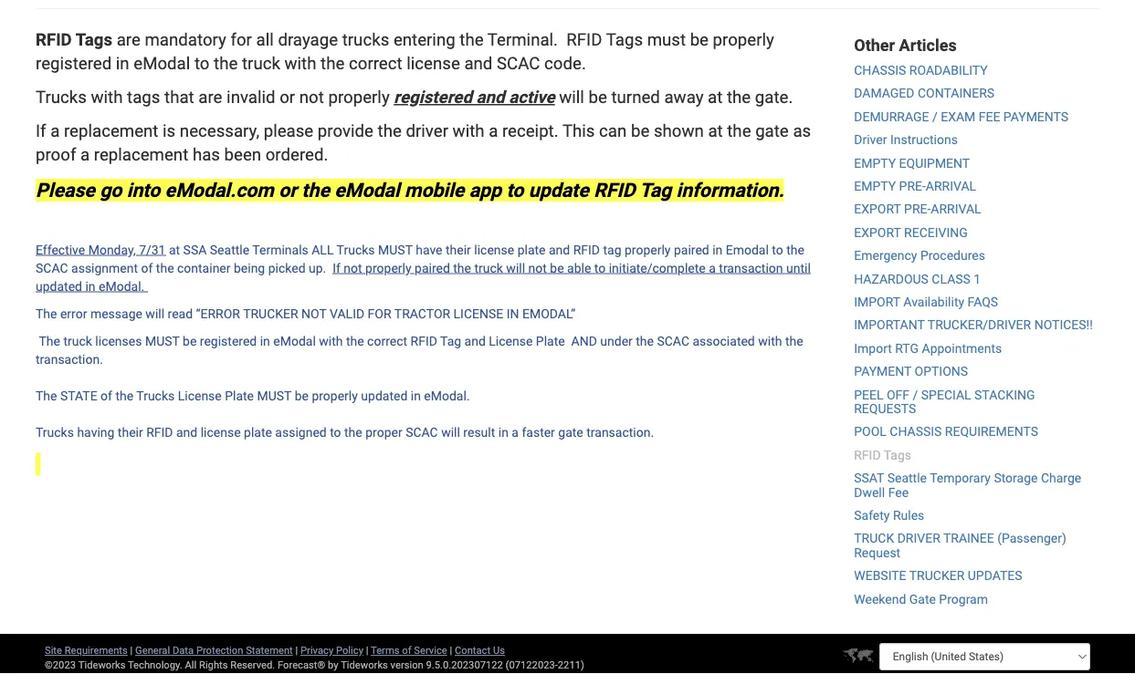 Task type: vqa. For each thing, say whether or not it's contained in the screenshot.
top replacement
yes



Task type: describe. For each thing, give the bounding box(es) containing it.
must
[[647, 29, 686, 49]]

to right app
[[506, 179, 524, 202]]

1 vertical spatial replacement
[[94, 145, 188, 165]]

will down code.
[[559, 87, 584, 107]]

the left driver
[[378, 121, 402, 141]]

ssat seattle temporary storage charge dwell fee link
[[854, 471, 1082, 500]]

requests
[[854, 402, 916, 417]]

of inside site requirements | general data protection statement | privacy policy | terms of service | contact us ©2023 tideworks technology. all rights reserved. forecast® by tideworks version 9.5.0.202307122 (07122023-2211)
[[402, 645, 411, 657]]

for
[[231, 29, 252, 49]]

procedures
[[921, 248, 985, 263]]

a inside if not properly paired the truck will not be able to initiate/complete a transaction until updated in emodal.
[[709, 261, 716, 276]]

(passenger)
[[998, 532, 1067, 547]]

1 vertical spatial or
[[279, 179, 297, 202]]

their inside at ssa seattle terminals all trucks must have their license plate and rfid tag properly paired in emodal to the scac assignment of the container being picked up.
[[446, 243, 471, 258]]

be up assigned
[[295, 389, 309, 404]]

us
[[493, 645, 505, 657]]

requirements
[[65, 645, 128, 657]]

driver
[[406, 121, 448, 141]]

4 | from the left
[[450, 645, 452, 657]]

in inside at ssa seattle terminals all trucks must have their license plate and rfid tag properly paired in emodal to the scac assignment of the container being picked up.
[[713, 243, 723, 258]]

tag for information.
[[640, 179, 672, 202]]

registered inside are mandatory for all drayage trucks entering the terminal.  rfid tags must be properly registered in emodal to the truck with the correct license and scac code.
[[36, 54, 112, 74]]

with left tags
[[91, 87, 123, 107]]

faqs
[[968, 295, 998, 310]]

in inside are mandatory for all drayage trucks entering the terminal.  rfid tags must be properly registered in emodal to the truck with the correct license and scac code.
[[116, 54, 129, 74]]

tags inside are mandatory for all drayage trucks entering the terminal.  rfid tags must be properly registered in emodal to the truck with the correct license and scac code.
[[606, 29, 643, 49]]

"error
[[196, 307, 240, 322]]

gate
[[909, 592, 936, 607]]

emodal inside the truck licenses must be registered in emodal with the correct rfid tag and license plate  and under the scac associated with the transaction.
[[273, 334, 316, 349]]

safety rules link
[[854, 509, 925, 524]]

transaction. inside the truck licenses must be registered in emodal with the correct rfid tag and license plate  and under the scac associated with the transaction.
[[36, 352, 103, 367]]

to right assigned
[[330, 425, 341, 440]]

license inside the truck licenses must be registered in emodal with the correct rfid tag and license plate  and under the scac associated with the transaction.
[[489, 334, 533, 349]]

in right result
[[498, 425, 509, 440]]

receipt.
[[502, 121, 559, 141]]

are mandatory for all drayage trucks entering the terminal.  rfid tags must be properly registered in emodal to the truck with the correct license and scac code.
[[36, 29, 774, 74]]

if not properly paired the truck will not be able to initiate/complete a transaction until updated in emodal.
[[36, 261, 811, 294]]

other
[[854, 36, 895, 55]]

provide
[[318, 121, 374, 141]]

driver
[[854, 132, 887, 147]]

1 vertical spatial pre-
[[904, 202, 931, 217]]

1 horizontal spatial transaction.
[[587, 425, 654, 440]]

statement
[[246, 645, 293, 657]]

not for truck
[[528, 261, 547, 276]]

emodal.com
[[165, 179, 274, 202]]

1 horizontal spatial updated
[[361, 389, 408, 404]]

until
[[786, 261, 811, 276]]

license inside at ssa seattle terminals all trucks must have their license plate and rfid tag properly paired in emodal to the scac assignment of the container being picked up.
[[474, 243, 514, 258]]

to inside if not properly paired the truck will not be able to initiate/complete a transaction until updated in emodal.
[[594, 261, 606, 276]]

is
[[163, 121, 176, 141]]

licenses
[[95, 334, 142, 349]]

rules
[[893, 509, 925, 524]]

correct inside the truck licenses must be registered in emodal with the correct rfid tag and license plate  and under the scac associated with the transaction.
[[367, 334, 407, 349]]

the truck licenses must be registered in emodal with the correct rfid tag and license plate  and under the scac associated with the transaction.
[[36, 334, 803, 367]]

options
[[915, 364, 968, 379]]

entering
[[394, 29, 455, 49]]

for
[[368, 307, 391, 322]]

2 horizontal spatial registered
[[394, 87, 472, 107]]

articles
[[899, 36, 957, 55]]

trucks
[[342, 29, 389, 49]]

1 vertical spatial emodal
[[335, 179, 400, 202]]

import
[[854, 341, 892, 356]]

gate.
[[755, 87, 793, 107]]

properly up provide
[[328, 87, 390, 107]]

associated
[[693, 334, 755, 349]]

0 vertical spatial or
[[280, 87, 295, 107]]

payments
[[1004, 109, 1069, 124]]

effective
[[36, 243, 85, 258]]

turned
[[611, 87, 660, 107]]

will left read
[[146, 307, 164, 322]]

plate inside the truck licenses must be registered in emodal with the correct rfid tag and license plate  and under the scac associated with the transaction.
[[536, 334, 565, 349]]

correct inside are mandatory for all drayage trucks entering the terminal.  rfid tags must be properly registered in emodal to the truck with the correct license and scac code.
[[349, 54, 402, 74]]

tideworks
[[341, 660, 388, 672]]

appointments
[[922, 341, 1002, 356]]

the right state
[[115, 389, 133, 404]]

the up information.
[[727, 121, 751, 141]]

rfid tags
[[36, 29, 112, 49]]

and inside are mandatory for all drayage trucks entering the terminal.  rfid tags must be properly registered in emodal to the truck with the correct license and scac code.
[[464, 54, 493, 74]]

policy
[[336, 645, 363, 657]]

the error message will read "error trucker not valid for tractor license in emodal"
[[36, 307, 576, 322]]

mandatory
[[145, 29, 226, 49]]

service
[[414, 645, 447, 657]]

the down ordered.
[[302, 179, 330, 202]]

1 vertical spatial are
[[198, 87, 222, 107]]

other articles chassis roadability damaged containers demurrage / exam fee payments driver instructions empty equipment empty pre-arrival export pre-arrival export receiving emergency procedures hazardous class 1 import availability faqs important trucker/driver notices!! import rtg appointments payment options peel off / special stacking requests pool chassis requirements rfid tags ssat seattle temporary storage charge dwell fee safety rules truck driver trainee (passenger) request website trucker updates weekend gate program
[[854, 36, 1093, 607]]

3 | from the left
[[366, 645, 369, 657]]

tags inside other articles chassis roadability damaged containers demurrage / exam fee payments driver instructions empty equipment empty pre-arrival export pre-arrival export receiving emergency procedures hazardous class 1 import availability faqs important trucker/driver notices!! import rtg appointments payment options peel off / special stacking requests pool chassis requirements rfid tags ssat seattle temporary storage charge dwell fee safety rules truck driver trainee (passenger) request website trucker updates weekend gate program
[[884, 448, 912, 463]]

initiate/complete
[[609, 261, 706, 276]]

1 horizontal spatial not
[[344, 261, 362, 276]]

truck inside are mandatory for all drayage trucks entering the terminal.  rfid tags must be properly registered in emodal to the truck with the correct license and scac code.
[[242, 54, 280, 74]]

the right the entering
[[460, 29, 484, 49]]

fee
[[979, 109, 1000, 124]]

1 vertical spatial /
[[913, 388, 918, 403]]

the for the state of the trucks license plate must be properly updated in emodal.
[[36, 389, 57, 404]]

tag for and
[[440, 334, 461, 349]]

tag
[[603, 243, 622, 258]]

safety
[[854, 509, 890, 524]]

1 vertical spatial plate
[[244, 425, 272, 440]]

a up proof
[[50, 121, 60, 141]]

equipment
[[899, 156, 970, 171]]

tags
[[127, 87, 160, 107]]

if for a
[[36, 121, 46, 141]]

driver
[[897, 532, 940, 547]]

1 | from the left
[[130, 645, 133, 657]]

tractor
[[394, 307, 450, 322]]

scac inside the truck licenses must be registered in emodal with the correct rfid tag and license plate  and under the scac associated with the transaction.
[[657, 334, 690, 349]]

mobile
[[405, 179, 464, 202]]

import availability faqs link
[[854, 295, 998, 310]]

all
[[312, 243, 334, 258]]

data
[[173, 645, 194, 657]]

damaged
[[854, 86, 915, 101]]

2211)
[[558, 660, 584, 672]]

assigned
[[275, 425, 327, 440]]

scac right proper
[[406, 425, 438, 440]]

of inside at ssa seattle terminals all trucks must have their license plate and rfid tag properly paired in emodal to the scac assignment of the container being picked up.
[[141, 261, 153, 276]]

hazardous
[[854, 272, 929, 287]]

and inside at ssa seattle terminals all trucks must have their license plate and rfid tag properly paired in emodal to the scac assignment of the container being picked up.
[[549, 243, 570, 258]]

properly inside are mandatory for all drayage trucks entering the terminal.  rfid tags must be properly registered in emodal to the truck with the correct license and scac code.
[[713, 29, 774, 49]]

roadability
[[909, 63, 988, 78]]

at inside at ssa seattle terminals all trucks must have their license plate and rfid tag properly paired in emodal to the scac assignment of the container being picked up.
[[169, 243, 180, 258]]

will left result
[[441, 425, 460, 440]]

1 vertical spatial license
[[178, 389, 222, 404]]

with inside if a replacement is necessary, please provide the driver with a receipt. this can be shown at the gate as proof a replacement has been ordered.
[[453, 121, 485, 141]]

with right associated
[[758, 334, 782, 349]]

trucks having their rfid and license plate assigned to the proper scac will result in a faster gate transaction.
[[36, 425, 654, 440]]

general
[[135, 645, 170, 657]]

the left gate.
[[727, 87, 751, 107]]

having
[[77, 425, 115, 440]]

request
[[854, 546, 901, 561]]

truck inside if not properly paired the truck will not be able to initiate/complete a transaction until updated in emodal.
[[474, 261, 503, 276]]

in down the truck licenses must be registered in emodal with the correct rfid tag and license plate  and under the scac associated with the transaction.
[[411, 389, 421, 404]]

must inside the truck licenses must be registered in emodal with the correct rfid tag and license plate  and under the scac associated with the transaction.
[[145, 334, 180, 349]]

trucks left having
[[36, 425, 74, 440]]

receiving
[[904, 225, 968, 240]]

1 vertical spatial arrival
[[931, 202, 981, 217]]

seattle inside at ssa seattle terminals all trucks must have their license plate and rfid tag properly paired in emodal to the scac assignment of the container being picked up.
[[210, 243, 249, 258]]

error
[[60, 307, 87, 322]]

driver instructions link
[[854, 132, 958, 147]]

the up until
[[787, 243, 805, 258]]

trucks down licenses
[[136, 389, 175, 404]]

be up can
[[589, 87, 607, 107]]

reserved.
[[230, 660, 275, 672]]

1 vertical spatial their
[[118, 425, 143, 440]]

0 vertical spatial pre-
[[899, 179, 926, 194]]

demurrage / exam fee payments link
[[854, 109, 1069, 124]]

0 horizontal spatial tags
[[76, 29, 112, 49]]

contact
[[455, 645, 491, 657]]

0 vertical spatial chassis
[[854, 63, 906, 78]]

the down drayage
[[321, 54, 345, 74]]

truck driver trainee (passenger) request link
[[854, 532, 1067, 561]]

code.
[[544, 54, 586, 74]]

in inside if not properly paired the truck will not be able to initiate/complete a transaction until updated in emodal.
[[85, 279, 95, 294]]

9.5.0.202307122
[[426, 660, 503, 672]]

ssat
[[854, 471, 884, 486]]

and left 'active'
[[476, 87, 505, 107]]

terminals
[[252, 243, 308, 258]]

active
[[509, 87, 555, 107]]

monday,
[[88, 243, 136, 258]]

proper
[[366, 425, 402, 440]]

storage
[[994, 471, 1038, 486]]

instructions
[[890, 132, 958, 147]]

emodal inside are mandatory for all drayage trucks entering the terminal.  rfid tags must be properly registered in emodal to the truck with the correct license and scac code.
[[134, 54, 190, 74]]

stacking
[[975, 388, 1035, 403]]

privacy policy link
[[301, 645, 363, 657]]

rfid inside other articles chassis roadability damaged containers demurrage / exam fee payments driver instructions empty equipment empty pre-arrival export pre-arrival export receiving emergency procedures hazardous class 1 import availability faqs important trucker/driver notices!! import rtg appointments payment options peel off / special stacking requests pool chassis requirements rfid tags ssat seattle temporary storage charge dwell fee safety rules truck driver trainee (passenger) request website trucker updates weekend gate program
[[854, 448, 881, 463]]

export pre-arrival link
[[854, 202, 981, 217]]



Task type: locate. For each thing, give the bounding box(es) containing it.
paired down have
[[415, 261, 450, 276]]

be right can
[[631, 121, 650, 141]]

0 vertical spatial license
[[489, 334, 533, 349]]

must
[[378, 243, 413, 258], [145, 334, 180, 349], [257, 389, 292, 404]]

emodal.
[[99, 279, 145, 294], [424, 389, 470, 404]]

to inside are mandatory for all drayage trucks entering the terminal.  rfid tags must be properly registered in emodal to the truck with the correct license and scac code.
[[194, 54, 210, 74]]

must inside at ssa seattle terminals all trucks must have their license plate and rfid tag properly paired in emodal to the scac assignment of the container being picked up.
[[378, 243, 413, 258]]

in left the emodal
[[713, 243, 723, 258]]

or
[[280, 87, 295, 107], [279, 179, 297, 202]]

1 horizontal spatial of
[[141, 261, 153, 276]]

correct
[[349, 54, 402, 74], [367, 334, 407, 349]]

with down valid
[[319, 334, 343, 349]]

off
[[887, 388, 910, 403]]

0 vertical spatial updated
[[36, 279, 82, 294]]

1 vertical spatial the
[[39, 334, 60, 349]]

license down the state of the trucks license plate must be properly updated in emodal.
[[201, 425, 241, 440]]

| up forecast®
[[295, 645, 298, 657]]

truck up license
[[474, 261, 503, 276]]

0 vertical spatial must
[[378, 243, 413, 258]]

a left receipt. in the top left of the page
[[489, 121, 498, 141]]

0 horizontal spatial paired
[[415, 261, 450, 276]]

emodal down provide
[[335, 179, 400, 202]]

truck
[[854, 532, 894, 547]]

not up provide
[[299, 87, 324, 107]]

will up in
[[506, 261, 525, 276]]

2 export from the top
[[854, 225, 901, 240]]

1 vertical spatial if
[[333, 261, 341, 276]]

1 horizontal spatial gate
[[755, 121, 789, 141]]

/ right off
[[913, 388, 918, 403]]

be inside if not properly paired the truck will not be able to initiate/complete a transaction until updated in emodal.
[[550, 261, 564, 276]]

privacy
[[301, 645, 334, 657]]

1 vertical spatial paired
[[415, 261, 450, 276]]

| up tideworks
[[366, 645, 369, 657]]

0 vertical spatial if
[[36, 121, 46, 141]]

assignment
[[71, 261, 138, 276]]

terms
[[371, 645, 400, 657]]

1 horizontal spatial truck
[[242, 54, 280, 74]]

1 vertical spatial updated
[[361, 389, 408, 404]]

transaction.
[[36, 352, 103, 367], [587, 425, 654, 440]]

class
[[932, 272, 971, 287]]

arrival
[[926, 179, 976, 194], [931, 202, 981, 217]]

0 vertical spatial empty
[[854, 156, 896, 171]]

2 vertical spatial license
[[201, 425, 241, 440]]

registered down rfid tags on the left of page
[[36, 54, 112, 74]]

the inside the truck licenses must be registered in emodal with the correct rfid tag and license plate  and under the scac associated with the transaction.
[[39, 334, 60, 349]]

0 horizontal spatial transaction.
[[36, 352, 103, 367]]

rfid inside the truck licenses must be registered in emodal with the correct rfid tag and license plate  and under the scac associated with the transaction.
[[411, 334, 437, 349]]

properly up gate.
[[713, 29, 774, 49]]

away
[[664, 87, 704, 107]]

requirements
[[945, 425, 1038, 440]]

0 vertical spatial correct
[[349, 54, 402, 74]]

1 horizontal spatial seattle
[[887, 471, 927, 486]]

export up emergency
[[854, 225, 901, 240]]

scac left associated
[[657, 334, 690, 349]]

be inside if a replacement is necessary, please provide the driver with a receipt. this can be shown at the gate as proof a replacement has been ordered.
[[631, 121, 650, 141]]

2 horizontal spatial not
[[528, 261, 547, 276]]

1 vertical spatial tag
[[440, 334, 461, 349]]

under
[[600, 334, 633, 349]]

are
[[117, 29, 141, 49], [198, 87, 222, 107]]

|
[[130, 645, 133, 657], [295, 645, 298, 657], [366, 645, 369, 657], [450, 645, 452, 657]]

proof
[[36, 145, 76, 165]]

1 vertical spatial export
[[854, 225, 901, 240]]

protection
[[196, 645, 243, 657]]

information.
[[676, 179, 784, 202]]

1 export from the top
[[854, 202, 901, 217]]

be right must
[[690, 29, 709, 49]]

be down read
[[183, 334, 197, 349]]

2 | from the left
[[295, 645, 298, 657]]

has
[[193, 145, 220, 165]]

not for invalid
[[299, 87, 324, 107]]

registered up driver
[[394, 87, 472, 107]]

0 vertical spatial plate
[[518, 243, 546, 258]]

0 vertical spatial of
[[141, 261, 153, 276]]

a right proof
[[80, 145, 90, 165]]

0 vertical spatial emodal.
[[99, 279, 145, 294]]

transaction. right faster
[[587, 425, 654, 440]]

arrival down equipment
[[926, 179, 976, 194]]

plate down update
[[518, 243, 546, 258]]

1 horizontal spatial registered
[[200, 334, 257, 349]]

and down the state of the trucks license plate must be properly updated in emodal.
[[176, 425, 197, 440]]

damaged containers link
[[854, 86, 995, 101]]

website trucker updates link
[[854, 569, 1023, 584]]

empty pre-arrival link
[[854, 179, 976, 194]]

chassis
[[854, 63, 906, 78], [890, 425, 942, 440]]

updated inside if not properly paired the truck will not be able to initiate/complete a transaction until updated in emodal.
[[36, 279, 82, 294]]

charge
[[1041, 471, 1082, 486]]

be inside are mandatory for all drayage trucks entering the terminal.  rfid tags must be properly registered in emodal to the truck with the correct license and scac code.
[[690, 29, 709, 49]]

7/31
[[139, 243, 166, 258]]

2 horizontal spatial license
[[474, 243, 514, 258]]

1 vertical spatial correct
[[367, 334, 407, 349]]

their right having
[[118, 425, 143, 440]]

0 horizontal spatial trucker
[[243, 307, 298, 322]]

2 horizontal spatial must
[[378, 243, 413, 258]]

0 vertical spatial emodal
[[134, 54, 190, 74]]

1 horizontal spatial must
[[257, 389, 292, 404]]

replacement down tags
[[64, 121, 158, 141]]

the right associated
[[785, 334, 803, 349]]

0 horizontal spatial if
[[36, 121, 46, 141]]

the left state
[[36, 389, 57, 404]]

license
[[454, 307, 503, 322]]

trainee
[[943, 532, 994, 547]]

the down valid
[[346, 334, 364, 349]]

2 vertical spatial must
[[257, 389, 292, 404]]

of down 7/31
[[141, 261, 153, 276]]

1 horizontal spatial license
[[407, 54, 460, 74]]

rfid inside are mandatory for all drayage trucks entering the terminal.  rfid tags must be properly registered in emodal to the truck with the correct license and scac code.
[[567, 29, 602, 49]]

read
[[168, 307, 193, 322]]

0 vertical spatial at
[[708, 87, 723, 107]]

be
[[690, 29, 709, 49], [589, 87, 607, 107], [631, 121, 650, 141], [550, 261, 564, 276], [183, 334, 197, 349], [295, 389, 309, 404]]

go
[[100, 179, 122, 202]]

0 vertical spatial paired
[[674, 243, 709, 258]]

0 vertical spatial plate
[[536, 334, 565, 349]]

site requirements | general data protection statement | privacy policy | terms of service | contact us ©2023 tideworks technology. all rights reserved. forecast® by tideworks version 9.5.0.202307122 (07122023-2211)
[[45, 645, 584, 672]]

1 horizontal spatial if
[[333, 261, 341, 276]]

the down for
[[214, 54, 238, 74]]

0 horizontal spatial tag
[[440, 334, 461, 349]]

shown
[[654, 121, 704, 141]]

0 horizontal spatial truck
[[63, 334, 92, 349]]

properly inside at ssa seattle terminals all trucks must have their license plate and rfid tag properly paired in emodal to the scac assignment of the container being picked up.
[[625, 243, 671, 258]]

1 vertical spatial truck
[[474, 261, 503, 276]]

0 vertical spatial gate
[[755, 121, 789, 141]]

drayage
[[278, 29, 338, 49]]

chassis down requests
[[890, 425, 942, 440]]

weekend gate program link
[[854, 592, 988, 607]]

trucker inside other articles chassis roadability damaged containers demurrage / exam fee payments driver instructions empty equipment empty pre-arrival export pre-arrival export receiving emergency procedures hazardous class 1 import availability faqs important trucker/driver notices!! import rtg appointments payment options peel off / special stacking requests pool chassis requirements rfid tags ssat seattle temporary storage charge dwell fee safety rules truck driver trainee (passenger) request website trucker updates weekend gate program
[[909, 569, 965, 584]]

chassis roadability link
[[854, 63, 988, 78]]

0 horizontal spatial license
[[178, 389, 222, 404]]

can
[[599, 121, 627, 141]]

2 vertical spatial of
[[402, 645, 411, 657]]

in
[[507, 307, 519, 322]]

the
[[36, 307, 57, 322], [39, 334, 60, 349], [36, 389, 57, 404]]

not right the up.
[[344, 261, 362, 276]]

trucks inside at ssa seattle terminals all trucks must have their license plate and rfid tag properly paired in emodal to the scac assignment of the container being picked up.
[[337, 243, 375, 258]]

at inside if a replacement is necessary, please provide the driver with a receipt. this can be shown at the gate as proof a replacement has been ordered.
[[708, 121, 723, 141]]

1 horizontal spatial plate
[[536, 334, 565, 349]]

properly up trucks having their rfid and license plate assigned to the proper scac will result in a faster gate transaction.
[[312, 389, 358, 404]]

containers
[[918, 86, 995, 101]]

0 vertical spatial the
[[36, 307, 57, 322]]

registered inside the truck licenses must be registered in emodal with the correct rfid tag and license plate  and under the scac associated with the transaction.
[[200, 334, 257, 349]]

of up version
[[402, 645, 411, 657]]

must left have
[[378, 243, 413, 258]]

not left able in the top of the page
[[528, 261, 547, 276]]

0 horizontal spatial /
[[913, 388, 918, 403]]

scac inside at ssa seattle terminals all trucks must have their license plate and rfid tag properly paired in emodal to the scac assignment of the container being picked up.
[[36, 261, 68, 276]]

special
[[921, 388, 971, 403]]

1 horizontal spatial paired
[[674, 243, 709, 258]]

0 vertical spatial tag
[[640, 179, 672, 202]]

0 horizontal spatial gate
[[558, 425, 583, 440]]

updated up proper
[[361, 389, 408, 404]]

license inside are mandatory for all drayage trucks entering the terminal.  rfid tags must be properly registered in emodal to the truck with the correct license and scac code.
[[407, 54, 460, 74]]

empty equipment link
[[854, 156, 970, 171]]

tag inside the truck licenses must be registered in emodal with the correct rfid tag and license plate  and under the scac associated with the transaction.
[[440, 334, 461, 349]]

truck down error
[[63, 334, 92, 349]]

gate for transaction.
[[558, 425, 583, 440]]

1 horizontal spatial tag
[[640, 179, 672, 202]]

of right state
[[101, 389, 112, 404]]

or down ordered.
[[279, 179, 297, 202]]

rfid inside at ssa seattle terminals all trucks must have their license plate and rfid tag properly paired in emodal to the scac assignment of the container being picked up.
[[573, 243, 600, 258]]

0 horizontal spatial emodal.
[[99, 279, 145, 294]]

1 horizontal spatial emodal
[[273, 334, 316, 349]]

0 horizontal spatial plate
[[244, 425, 272, 440]]

license down "error
[[178, 389, 222, 404]]

1 vertical spatial chassis
[[890, 425, 942, 440]]

must down read
[[145, 334, 180, 349]]

gate inside if a replacement is necessary, please provide the driver with a receipt. this can be shown at the gate as proof a replacement has been ordered.
[[755, 121, 789, 141]]

seattle inside other articles chassis roadability damaged containers demurrage / exam fee payments driver instructions empty equipment empty pre-arrival export pre-arrival export receiving emergency procedures hazardous class 1 import availability faqs important trucker/driver notices!! import rtg appointments payment options peel off / special stacking requests pool chassis requirements rfid tags ssat seattle temporary storage charge dwell fee safety rules truck driver trainee (passenger) request website trucker updates weekend gate program
[[887, 471, 927, 486]]

registered down "error
[[200, 334, 257, 349]]

their
[[446, 243, 471, 258], [118, 425, 143, 440]]

0 horizontal spatial are
[[117, 29, 141, 49]]

plate inside at ssa seattle terminals all trucks must have their license plate and rfid tag properly paired in emodal to the scac assignment of the container being picked up.
[[518, 243, 546, 258]]

the inside if not properly paired the truck will not be able to initiate/complete a transaction until updated in emodal.
[[453, 261, 471, 276]]

the state of the trucks license plate must be properly updated in emodal.
[[36, 389, 470, 404]]

trucks up proof
[[36, 87, 87, 107]]

0 horizontal spatial registered
[[36, 54, 112, 74]]

2 horizontal spatial truck
[[474, 261, 503, 276]]

hazardous class 1 link
[[854, 272, 981, 287]]

the right "under"
[[636, 334, 654, 349]]

0 vertical spatial arrival
[[926, 179, 976, 194]]

that
[[164, 87, 194, 107]]

emodal. up result
[[424, 389, 470, 404]]

if inside if a replacement is necessary, please provide the driver with a receipt. this can be shown at the gate as proof a replacement has been ordered.
[[36, 121, 46, 141]]

2 vertical spatial emodal
[[273, 334, 316, 349]]

paired inside if not properly paired the truck will not be able to initiate/complete a transaction until updated in emodal.
[[415, 261, 450, 276]]

plate down the state of the trucks license plate must be properly updated in emodal.
[[244, 425, 272, 440]]

and up able in the top of the page
[[549, 243, 570, 258]]

arrival up the receiving
[[931, 202, 981, 217]]

are right that
[[198, 87, 222, 107]]

pre- down empty pre-arrival link
[[904, 202, 931, 217]]

0 vertical spatial transaction.
[[36, 352, 103, 367]]

transaction
[[719, 261, 783, 276]]

update
[[529, 179, 589, 202]]

plate
[[536, 334, 565, 349], [225, 389, 254, 404]]

trucker up gate
[[909, 569, 965, 584]]

dwell
[[854, 485, 885, 500]]

0 vertical spatial registered
[[36, 54, 112, 74]]

seattle
[[210, 243, 249, 258], [887, 471, 927, 486]]

trucker/driver
[[928, 318, 1031, 333]]

their right have
[[446, 243, 471, 258]]

trucker
[[243, 307, 298, 322], [909, 569, 965, 584]]

transaction. up state
[[36, 352, 103, 367]]

pre-
[[899, 179, 926, 194], [904, 202, 931, 217]]

| left general
[[130, 645, 133, 657]]

0 horizontal spatial license
[[201, 425, 241, 440]]

0 vertical spatial trucker
[[243, 307, 298, 322]]

license down app
[[474, 243, 514, 258]]

1 vertical spatial seattle
[[887, 471, 927, 486]]

at left ssa at left
[[169, 243, 180, 258]]

emodal. down assignment on the top left of page
[[99, 279, 145, 294]]

into
[[127, 179, 160, 202]]

0 horizontal spatial must
[[145, 334, 180, 349]]

scac inside are mandatory for all drayage trucks entering the terminal.  rfid tags must be properly registered in emodal to the truck with the correct license and scac code.
[[497, 54, 540, 74]]

the for the error message will read "error trucker not valid for tractor license in emodal"
[[36, 307, 57, 322]]

1 empty from the top
[[854, 156, 896, 171]]

pre- down empty equipment link
[[899, 179, 926, 194]]

with inside are mandatory for all drayage trucks entering the terminal.  rfid tags must be properly registered in emodal to the truck with the correct license and scac code.
[[285, 54, 316, 74]]

payment options link
[[854, 364, 968, 379]]

in down the error message will read "error trucker not valid for tractor license in emodal"
[[260, 334, 270, 349]]

if inside if not properly paired the truck will not be able to initiate/complete a transaction until updated in emodal.
[[333, 261, 341, 276]]

if right the up.
[[333, 261, 341, 276]]

be inside the truck licenses must be registered in emodal with the correct rfid tag and license plate  and under the scac associated with the transaction.
[[183, 334, 197, 349]]

/ left exam
[[932, 109, 938, 124]]

properly up the initiate/complete
[[625, 243, 671, 258]]

plate down emodal"
[[536, 334, 565, 349]]

as
[[793, 121, 811, 141]]

tag down license
[[440, 334, 461, 349]]

or right invalid
[[280, 87, 295, 107]]

gate
[[755, 121, 789, 141], [558, 425, 583, 440]]

and down license
[[465, 334, 486, 349]]

1 vertical spatial emodal.
[[424, 389, 470, 404]]

paired inside at ssa seattle terminals all trucks must have their license plate and rfid tag properly paired in emodal to the scac assignment of the container being picked up.
[[674, 243, 709, 258]]

at right shown
[[708, 121, 723, 141]]

paired up the initiate/complete
[[674, 243, 709, 258]]

are inside are mandatory for all drayage trucks entering the terminal.  rfid tags must be properly registered in emodal to the truck with the correct license and scac code.
[[117, 29, 141, 49]]

be left able in the top of the page
[[550, 261, 564, 276]]

scac up 'active'
[[497, 54, 540, 74]]

forecast®
[[278, 660, 325, 672]]

the for the truck licenses must be registered in emodal with the correct rfid tag and license plate  and under the scac associated with the transaction.
[[39, 334, 60, 349]]

at right away
[[708, 87, 723, 107]]

will inside if not properly paired the truck will not be able to initiate/complete a transaction until updated in emodal.
[[506, 261, 525, 276]]

truck inside the truck licenses must be registered in emodal with the correct rfid tag and license plate  and under the scac associated with the transaction.
[[63, 334, 92, 349]]

0 horizontal spatial updated
[[36, 279, 82, 294]]

invalid
[[227, 87, 275, 107]]

plate down "error
[[225, 389, 254, 404]]

1 vertical spatial at
[[708, 121, 723, 141]]

demurrage
[[854, 109, 929, 124]]

ssa
[[183, 243, 207, 258]]

seattle up being
[[210, 243, 249, 258]]

/
[[932, 109, 938, 124], [913, 388, 918, 403]]

at ssa seattle terminals all trucks must have their license plate and rfid tag properly paired in emodal to the scac assignment of the container being picked up.
[[36, 243, 805, 276]]

at
[[708, 87, 723, 107], [708, 121, 723, 141], [169, 243, 180, 258]]

2 horizontal spatial emodal
[[335, 179, 400, 202]]

1 horizontal spatial emodal.
[[424, 389, 470, 404]]

2 vertical spatial the
[[36, 389, 57, 404]]

1 vertical spatial transaction.
[[587, 425, 654, 440]]

1 horizontal spatial /
[[932, 109, 938, 124]]

a left faster
[[512, 425, 519, 440]]

ordered.
[[266, 145, 328, 165]]

truck
[[242, 54, 280, 74], [474, 261, 503, 276], [63, 334, 92, 349]]

emodal. inside if not properly paired the truck will not be able to initiate/complete a transaction until updated in emodal.
[[99, 279, 145, 294]]

picked
[[268, 261, 306, 276]]

1 vertical spatial plate
[[225, 389, 254, 404]]

updated
[[36, 279, 82, 294], [361, 389, 408, 404]]

tags
[[76, 29, 112, 49], [606, 29, 643, 49], [884, 448, 912, 463]]

able
[[567, 261, 591, 276]]

0 horizontal spatial of
[[101, 389, 112, 404]]

rfid
[[36, 29, 72, 49], [567, 29, 602, 49], [594, 179, 635, 202], [573, 243, 600, 258], [411, 334, 437, 349], [146, 425, 173, 440], [854, 448, 881, 463]]

emodal down mandatory
[[134, 54, 190, 74]]

2 vertical spatial at
[[169, 243, 180, 258]]

0 horizontal spatial not
[[299, 87, 324, 107]]

2 empty from the top
[[854, 179, 896, 194]]

export receiving link
[[854, 225, 968, 240]]

to right able in the top of the page
[[594, 261, 606, 276]]

if up proof
[[36, 121, 46, 141]]

if for not
[[333, 261, 341, 276]]

and inside the truck licenses must be registered in emodal with the correct rfid tag and license plate  and under the scac associated with the transaction.
[[465, 334, 486, 349]]

replacement
[[64, 121, 158, 141], [94, 145, 188, 165]]

0 horizontal spatial plate
[[225, 389, 254, 404]]

have
[[416, 243, 443, 258]]

0 vertical spatial seattle
[[210, 243, 249, 258]]

properly inside if not properly paired the truck will not be able to initiate/complete a transaction until updated in emodal.
[[365, 261, 412, 276]]

the down 7/31
[[156, 261, 174, 276]]

1 vertical spatial of
[[101, 389, 112, 404]]

to inside at ssa seattle terminals all trucks must have their license plate and rfid tag properly paired in emodal to the scac assignment of the container being picked up.
[[772, 243, 783, 258]]

1 horizontal spatial are
[[198, 87, 222, 107]]

0 vertical spatial truck
[[242, 54, 280, 74]]

0 vertical spatial replacement
[[64, 121, 158, 141]]

in inside the truck licenses must be registered in emodal with the correct rfid tag and license plate  and under the scac associated with the transaction.
[[260, 334, 270, 349]]

replacement up into
[[94, 145, 188, 165]]

gate for as
[[755, 121, 789, 141]]

0 vertical spatial /
[[932, 109, 938, 124]]

to right the emodal
[[772, 243, 783, 258]]

the left proper
[[344, 425, 362, 440]]

2 vertical spatial registered
[[200, 334, 257, 349]]

| up 9.5.0.202307122 at the left of page
[[450, 645, 452, 657]]

plate
[[518, 243, 546, 258], [244, 425, 272, 440]]

scac down effective on the top left of the page
[[36, 261, 68, 276]]



